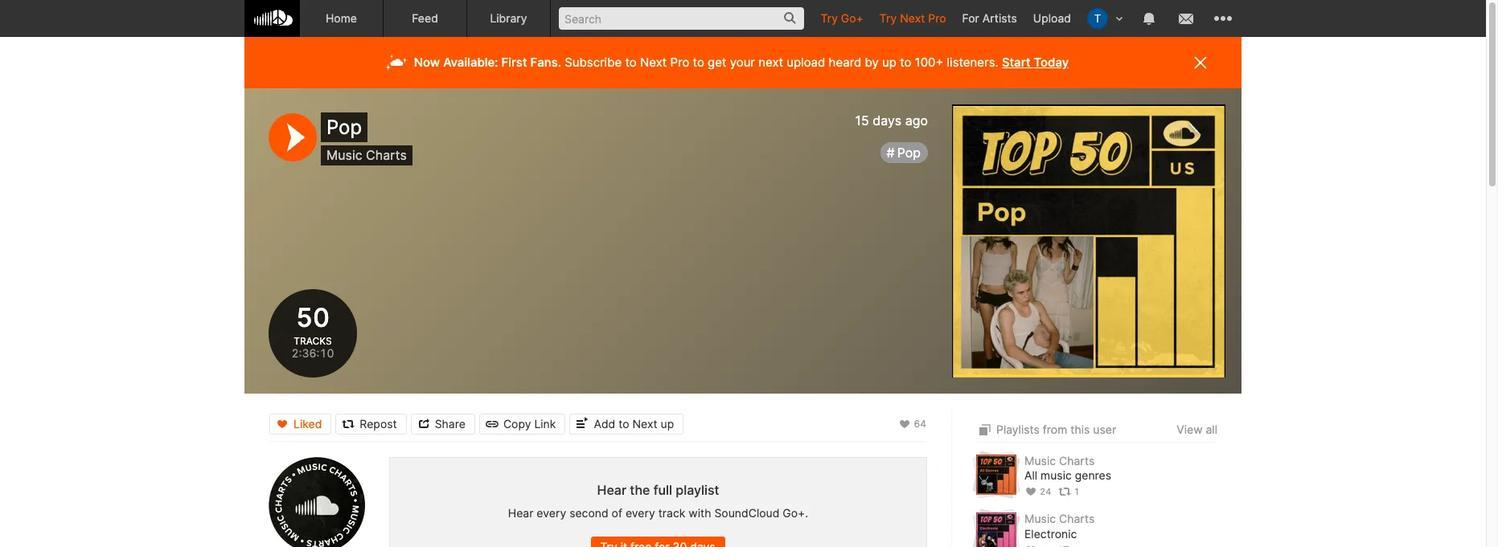 Task type: locate. For each thing, give the bounding box(es) containing it.
1 try from the left
[[821, 11, 838, 25]]

library link
[[467, 0, 551, 37]]

1 horizontal spatial pro
[[929, 11, 947, 25]]

today
[[1034, 55, 1069, 70]]

library
[[490, 11, 527, 25]]

view
[[1177, 423, 1203, 437]]

1 playlist stats element from the top
[[1025, 484, 1218, 502]]

try
[[821, 11, 838, 25], [880, 11, 897, 25]]

listeners.
[[947, 55, 999, 70]]

playlist stats element down music charts electronic
[[1025, 542, 1218, 548]]

playlist stats element down genres
[[1025, 484, 1218, 502]]

0 vertical spatial music
[[327, 147, 363, 163]]

music inside music charts all music genres
[[1025, 455, 1056, 468]]

music inside pop music charts
[[327, 147, 363, 163]]

0 horizontal spatial every
[[537, 507, 567, 520]]

to left 100+ on the top right of page
[[900, 55, 912, 70]]

0 vertical spatial next
[[900, 11, 926, 25]]

2 playlist stats element from the top
[[1025, 542, 1218, 548]]

set image
[[977, 421, 994, 440]]

every
[[537, 507, 567, 520], [626, 507, 656, 520]]

for
[[963, 11, 980, 25]]

try go+
[[821, 11, 864, 25]]

get
[[708, 55, 727, 70]]

0 vertical spatial charts
[[366, 147, 407, 163]]

64
[[914, 418, 927, 430]]

try inside try next pro link
[[880, 11, 897, 25]]

to right add
[[619, 417, 630, 431]]

1 vertical spatial charts
[[1060, 455, 1095, 468]]

every down the
[[626, 507, 656, 520]]

music charts electronic
[[1025, 513, 1095, 541]]

music for music charts electronic
[[1025, 513, 1056, 526]]

1 vertical spatial playlist stats element
[[1025, 542, 1218, 548]]

repost
[[360, 417, 397, 431]]

charts for music charts all music genres
[[1060, 455, 1095, 468]]

15 days ago
[[856, 113, 928, 129]]

music inside music charts electronic
[[1025, 513, 1056, 526]]

electronic
[[1025, 527, 1078, 541]]

try left the go+
[[821, 11, 838, 25]]

charts
[[366, 147, 407, 163], [1060, 455, 1095, 468], [1060, 513, 1095, 526]]

up
[[883, 55, 897, 70], [661, 417, 674, 431]]

1 horizontal spatial hear
[[597, 483, 627, 499]]

music
[[1041, 469, 1072, 483]]

music
[[327, 147, 363, 163], [1025, 455, 1056, 468], [1025, 513, 1056, 526]]

playlist stats element
[[1025, 484, 1218, 502], [1025, 542, 1218, 548]]

0 vertical spatial hear
[[597, 483, 627, 499]]

0 horizontal spatial up
[[661, 417, 674, 431]]

2 vertical spatial music charts link
[[1025, 513, 1095, 526]]

every left second
[[537, 507, 567, 520]]

1 horizontal spatial pop
[[898, 145, 921, 161]]

try go+ link
[[813, 0, 872, 36]]

2 vertical spatial music
[[1025, 513, 1056, 526]]

music charts link
[[327, 147, 407, 163], [1025, 455, 1095, 468], [1025, 513, 1095, 526]]

for artists
[[963, 11, 1018, 25]]

upload link
[[1026, 0, 1080, 36]]

hear up of
[[597, 483, 627, 499]]

up right add
[[661, 417, 674, 431]]

with
[[689, 507, 712, 520]]

playlist stats element for music charts electronic
[[1025, 542, 1218, 548]]

upload
[[787, 55, 826, 70]]

Search search field
[[559, 7, 805, 30]]

1 vertical spatial hear
[[508, 507, 534, 520]]

share
[[435, 417, 466, 431]]

hear left second
[[508, 507, 534, 520]]

1 horizontal spatial up
[[883, 55, 897, 70]]

from
[[1043, 423, 1068, 437]]

1 vertical spatial next
[[640, 55, 667, 70]]

pop inside pop music charts
[[327, 116, 362, 139]]

ago
[[906, 113, 928, 129]]

1 vertical spatial up
[[661, 417, 674, 431]]

all music genres link
[[1025, 469, 1112, 484]]

start
[[1002, 55, 1031, 70]]

0 vertical spatial pop
[[327, 116, 362, 139]]

1 vertical spatial music
[[1025, 455, 1056, 468]]

0 horizontal spatial pro
[[671, 55, 690, 70]]

next
[[900, 11, 926, 25], [640, 55, 667, 70], [633, 417, 658, 431]]

100+
[[915, 55, 944, 70]]

0 horizontal spatial try
[[821, 11, 838, 25]]

pro left for
[[929, 11, 947, 25]]

music charts link for music charts all music genres
[[1025, 455, 1095, 468]]

to
[[625, 55, 637, 70], [693, 55, 705, 70], [900, 55, 912, 70], [619, 417, 630, 431]]

available:
[[443, 55, 498, 70]]

pop
[[327, 116, 362, 139], [898, 145, 921, 161]]

liked
[[294, 417, 322, 431]]

1 horizontal spatial every
[[626, 507, 656, 520]]

home
[[326, 11, 357, 25]]

50 tracks 2:36:10
[[292, 303, 334, 361]]

2 try from the left
[[880, 11, 897, 25]]

home link
[[300, 0, 384, 37]]

try for try go+
[[821, 11, 838, 25]]

days
[[873, 113, 902, 129]]

copy link
[[504, 417, 556, 431]]

next right add
[[633, 417, 658, 431]]

pop for pop music charts
[[327, 116, 362, 139]]

upload
[[1034, 11, 1072, 25]]

try inside try go+ link
[[821, 11, 838, 25]]

fans.
[[531, 55, 562, 70]]

full
[[654, 483, 673, 499]]

2 vertical spatial charts
[[1060, 513, 1095, 526]]

1 vertical spatial pro
[[671, 55, 690, 70]]

tracks
[[294, 335, 332, 347]]

playlist stats element containing 24
[[1025, 484, 1218, 502]]

add to next up
[[594, 417, 674, 431]]

pro
[[929, 11, 947, 25], [671, 55, 690, 70]]

try right the go+
[[880, 11, 897, 25]]

2 vertical spatial next
[[633, 417, 658, 431]]

next down the "search" search field
[[640, 55, 667, 70]]

hear
[[597, 483, 627, 499], [508, 507, 534, 520]]

1 vertical spatial pop
[[898, 145, 921, 161]]

charts for music charts electronic
[[1060, 513, 1095, 526]]

try next pro link
[[872, 0, 955, 36]]

up right by
[[883, 55, 897, 70]]

0 vertical spatial up
[[883, 55, 897, 70]]

None search field
[[551, 0, 813, 36]]

electronic link
[[1025, 527, 1078, 542]]

0 horizontal spatial pop
[[327, 116, 362, 139]]

1
[[1074, 487, 1080, 498]]

1 horizontal spatial try
[[880, 11, 897, 25]]

charts inside music charts electronic
[[1060, 513, 1095, 526]]

1 vertical spatial music charts link
[[1025, 455, 1095, 468]]

next up 100+ on the top right of page
[[900, 11, 926, 25]]

charts inside music charts all music genres
[[1060, 455, 1095, 468]]

go+.
[[783, 507, 809, 520]]

all
[[1206, 423, 1218, 437]]

pro left get
[[671, 55, 690, 70]]

the
[[630, 483, 650, 499]]

0 vertical spatial playlist stats element
[[1025, 484, 1218, 502]]

copy
[[504, 417, 531, 431]]

playlist
[[676, 483, 720, 499]]



Task type: vqa. For each thing, say whether or not it's contained in the screenshot.
the leftmost pro
yes



Task type: describe. For each thing, give the bounding box(es) containing it.
24
[[1040, 487, 1052, 498]]

2:36:10
[[292, 347, 334, 361]]

to inside button
[[619, 417, 630, 431]]

now
[[414, 55, 440, 70]]

track
[[659, 507, 686, 520]]

add to next up button
[[570, 414, 684, 435]]

view all
[[1177, 423, 1218, 437]]

next
[[759, 55, 784, 70]]

64 link
[[899, 418, 927, 431]]

genres
[[1075, 469, 1112, 483]]

15
[[856, 113, 870, 129]]

playlists from this user
[[997, 423, 1117, 437]]

start today link
[[1002, 55, 1069, 70]]

up inside button
[[661, 417, 674, 431]]

1 every from the left
[[537, 507, 567, 520]]

0 horizontal spatial hear
[[508, 507, 534, 520]]

to left get
[[693, 55, 705, 70]]

24 link
[[1025, 487, 1052, 498]]

tara schultz's avatar element
[[1088, 8, 1109, 29]]

now available: first fans. subscribe to next pro to get your next upload heard by up to 100+ listeners. start today
[[414, 55, 1069, 70]]

50
[[296, 303, 330, 334]]

link
[[535, 417, 556, 431]]

0 vertical spatial music charts link
[[327, 147, 407, 163]]

subscribe
[[565, 55, 622, 70]]

all music genres element
[[977, 455, 1017, 496]]

feed
[[412, 11, 438, 25]]

this
[[1071, 423, 1090, 437]]

feed link
[[384, 0, 467, 37]]

share button
[[411, 414, 475, 435]]

charts inside pop music charts
[[366, 147, 407, 163]]

copy link button
[[479, 414, 566, 435]]

add
[[594, 417, 616, 431]]

0 vertical spatial pro
[[929, 11, 947, 25]]

go+
[[841, 11, 864, 25]]

user
[[1094, 423, 1117, 437]]

pop element
[[953, 105, 1226, 378]]

all
[[1025, 469, 1038, 483]]

artists
[[983, 11, 1018, 25]]

second
[[570, 507, 609, 520]]

by
[[865, 55, 879, 70]]

hear the full playlist hear every second of every track with soundcloud go+.
[[508, 483, 809, 520]]

music charts all music genres
[[1025, 455, 1112, 483]]

pop link
[[881, 143, 928, 164]]

playlists
[[997, 423, 1040, 437]]

electronic element
[[977, 514, 1017, 548]]

pop for pop
[[898, 145, 921, 161]]

playlist stats element for music charts all music genres
[[1025, 484, 1218, 502]]

your
[[730, 55, 755, 70]]

next inside button
[[633, 417, 658, 431]]

2 every from the left
[[626, 507, 656, 520]]

music charts's avatar element
[[269, 458, 365, 548]]

music for music charts all music genres
[[1025, 455, 1056, 468]]

first
[[502, 55, 527, 70]]

pop music charts
[[327, 116, 407, 163]]

of
[[612, 507, 623, 520]]

music charts link for music charts electronic
[[1025, 513, 1095, 526]]

try next pro
[[880, 11, 947, 25]]

to right "subscribe"
[[625, 55, 637, 70]]

1 link
[[1059, 487, 1080, 498]]

soundcloud
[[715, 507, 780, 520]]

repost button
[[336, 414, 407, 435]]

heard
[[829, 55, 862, 70]]

for artists link
[[955, 0, 1026, 36]]

try for try next pro
[[880, 11, 897, 25]]

liked button
[[270, 414, 332, 435]]



